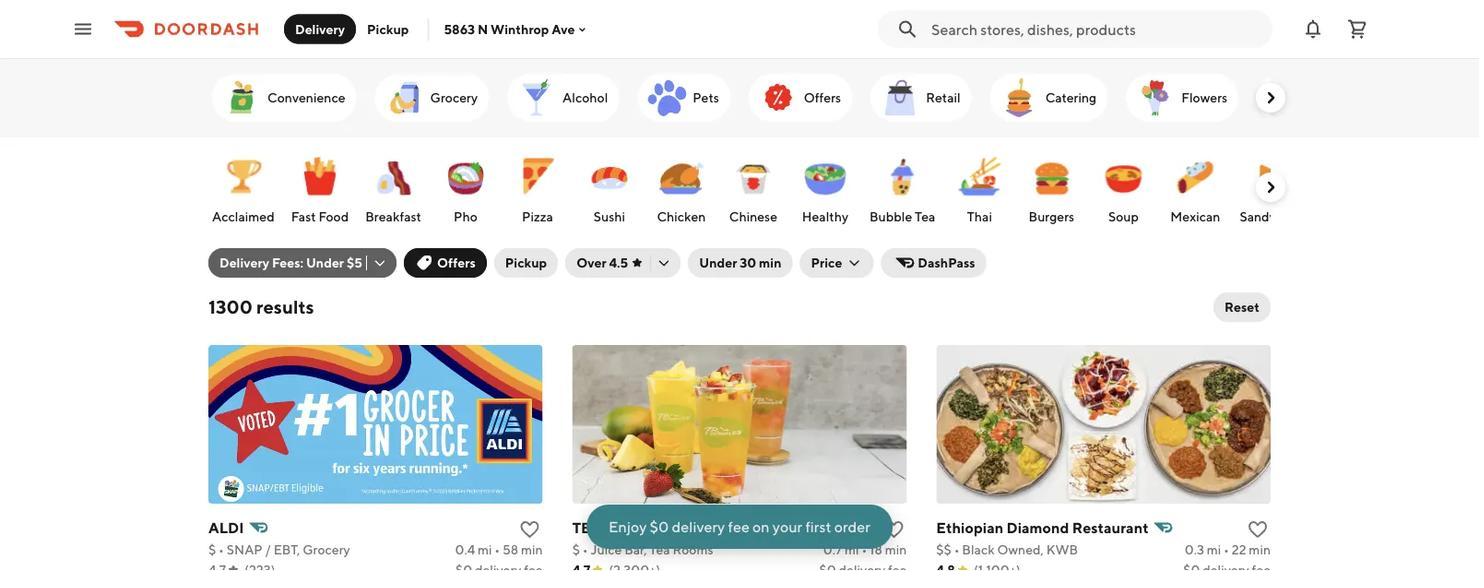Task type: locate. For each thing, give the bounding box(es) containing it.
$ down tbaar
[[573, 542, 580, 557]]

flowers link
[[1127, 74, 1239, 122]]

fees:
[[272, 255, 304, 270]]

burgers
[[1029, 209, 1075, 224]]

• left the "22"
[[1224, 542, 1230, 557]]

order
[[835, 518, 871, 536]]

click to add this store to your saved list image
[[519, 518, 541, 541], [883, 518, 905, 541]]

grocery right the ebt,
[[303, 542, 350, 557]]

1300 results
[[209, 296, 314, 318]]

notification bell image
[[1303, 18, 1325, 40]]

• left 18
[[862, 542, 867, 557]]

1 horizontal spatial under
[[700, 255, 737, 270]]

bubble
[[870, 209, 913, 224], [616, 519, 666, 536]]

pickup button up grocery icon at the left
[[356, 14, 420, 44]]

mi right the 0.7
[[845, 542, 859, 557]]

2 click to add this store to your saved list image from the left
[[883, 518, 905, 541]]

1 horizontal spatial $
[[573, 542, 580, 557]]

delivery inside 'button'
[[295, 21, 345, 36]]

tea
[[915, 209, 936, 224], [669, 519, 693, 536], [650, 542, 670, 557]]

0 vertical spatial tea
[[915, 209, 936, 224]]

first
[[806, 518, 832, 536]]

delivery fees: under $5
[[220, 255, 363, 270]]

chinese
[[730, 209, 778, 224]]

0 horizontal spatial $
[[209, 542, 216, 557]]

ave
[[552, 21, 575, 37]]

black
[[963, 542, 995, 557]]

bubble tea
[[870, 209, 936, 224]]

1 click to add this store to your saved list image from the left
[[519, 518, 541, 541]]

sushi
[[594, 209, 626, 224]]

grocery link
[[375, 74, 489, 122]]

• left juice
[[583, 542, 588, 557]]

0 horizontal spatial pickup button
[[356, 14, 420, 44]]

mi right 0.4
[[478, 542, 492, 557]]

beauty image
[[1265, 76, 1309, 120]]

grocery right grocery icon at the left
[[430, 90, 478, 105]]

1 vertical spatial offers
[[437, 255, 476, 270]]

min
[[759, 255, 782, 270], [521, 542, 543, 557], [885, 542, 907, 557], [1249, 542, 1271, 557]]

mexican
[[1171, 209, 1221, 224]]

mi right 0.3
[[1207, 542, 1222, 557]]

min for aldi
[[521, 542, 543, 557]]

1 vertical spatial delivery
[[220, 255, 269, 270]]

click to add this store to your saved list image
[[1247, 518, 1269, 541]]

30
[[740, 255, 757, 270]]

price
[[811, 255, 843, 270]]

2 under from the left
[[700, 255, 737, 270]]

1 vertical spatial bubble
[[616, 519, 666, 536]]

1 horizontal spatial click to add this store to your saved list image
[[883, 518, 905, 541]]

0 horizontal spatial delivery
[[220, 255, 269, 270]]

acclaimed
[[212, 209, 275, 224]]

snap
[[227, 542, 263, 557]]

price button
[[800, 248, 874, 278]]

next button of carousel image right flowers
[[1262, 89, 1281, 107]]

delivery up convenience
[[295, 21, 345, 36]]

1 horizontal spatial pickup
[[505, 255, 547, 270]]

min right 30
[[759, 255, 782, 270]]

tea up dashpass "button"
[[915, 209, 936, 224]]

pickup right delivery 'button'
[[367, 21, 409, 36]]

6 • from the left
[[1224, 542, 1230, 557]]

5863 n winthrop ave
[[444, 21, 575, 37]]

offers right offers icon
[[804, 90, 842, 105]]

pickup button
[[356, 14, 420, 44], [494, 248, 558, 278]]

min right '58'
[[521, 542, 543, 557]]

2 horizontal spatial mi
[[1207, 542, 1222, 557]]

min for tbaar bubble tea & fresh juices
[[885, 542, 907, 557]]

2 $ from the left
[[573, 542, 580, 557]]

2 next button of carousel image from the top
[[1262, 178, 1281, 197]]

retail link
[[871, 74, 972, 122]]

restaurant
[[1073, 519, 1149, 536]]

pickup
[[367, 21, 409, 36], [505, 255, 547, 270]]

under inside button
[[700, 255, 737, 270]]

n
[[478, 21, 488, 37]]

/
[[265, 542, 271, 557]]

• right $$ at the right of page
[[955, 542, 960, 557]]

alcohol link
[[507, 74, 619, 122]]

juices
[[750, 519, 794, 536]]

alcohol image
[[515, 76, 559, 120]]

mi
[[478, 542, 492, 557], [845, 542, 859, 557], [1207, 542, 1222, 557]]

grocery
[[430, 90, 478, 105], [303, 542, 350, 557]]

1 vertical spatial next button of carousel image
[[1262, 178, 1281, 197]]

$
[[209, 542, 216, 557], [573, 542, 580, 557]]

1 horizontal spatial delivery
[[295, 21, 345, 36]]

retail image
[[878, 76, 923, 120]]

offers down pho
[[437, 255, 476, 270]]

0.4
[[455, 542, 475, 557]]

catering
[[1046, 90, 1097, 105]]

2 mi from the left
[[845, 542, 859, 557]]

under left 30
[[700, 255, 737, 270]]

under
[[306, 255, 344, 270], [700, 255, 737, 270]]

diamond
[[1007, 519, 1070, 536]]

delivery
[[295, 21, 345, 36], [220, 255, 269, 270]]

next button of carousel image
[[1262, 89, 1281, 107], [1262, 178, 1281, 197]]

grocery image
[[382, 76, 427, 120]]

catering image
[[998, 76, 1042, 120]]

bubble up "$ • juice bar, tea rooms"
[[616, 519, 666, 536]]

0 vertical spatial delivery
[[295, 21, 345, 36]]

1 vertical spatial pickup
[[505, 255, 547, 270]]

•
[[219, 542, 224, 557], [495, 542, 500, 557], [583, 542, 588, 557], [862, 542, 867, 557], [955, 542, 960, 557], [1224, 542, 1230, 557]]

1 $ from the left
[[209, 542, 216, 557]]

under 30 min
[[700, 255, 782, 270]]

0 horizontal spatial mi
[[478, 542, 492, 557]]

22
[[1232, 542, 1247, 557]]

click to add this store to your saved list image up "0.7 mi • 18 min"
[[883, 518, 905, 541]]

click to add this store to your saved list image for aldi
[[519, 518, 541, 541]]

5863
[[444, 21, 475, 37]]

min down click to add this store to your saved list image
[[1249, 542, 1271, 557]]

0 vertical spatial next button of carousel image
[[1262, 89, 1281, 107]]

0 horizontal spatial grocery
[[303, 542, 350, 557]]

0 horizontal spatial offers
[[437, 255, 476, 270]]

sandwiches
[[1240, 209, 1310, 224]]

pho
[[454, 209, 478, 224]]

pickup button down pizza
[[494, 248, 558, 278]]

1 mi from the left
[[478, 542, 492, 557]]

offers link
[[749, 74, 853, 122]]

0 vertical spatial bubble
[[870, 209, 913, 224]]

• left '58'
[[495, 542, 500, 557]]

your
[[773, 518, 803, 536]]

1 vertical spatial pickup button
[[494, 248, 558, 278]]

4.5
[[609, 255, 628, 270]]

over 4.5
[[577, 255, 628, 270]]

open menu image
[[72, 18, 94, 40]]

0.3 mi • 22 min
[[1185, 542, 1271, 557]]

1 next button of carousel image from the top
[[1262, 89, 1281, 107]]

Store search: begin typing to search for stores available on DoorDash text field
[[932, 19, 1262, 39]]

1 horizontal spatial pickup button
[[494, 248, 558, 278]]

kwb
[[1047, 542, 1079, 557]]

thai
[[968, 209, 993, 224]]

min right 18
[[885, 542, 907, 557]]

next button of carousel image up sandwiches
[[1262, 178, 1281, 197]]

mi for tbaar
[[845, 542, 859, 557]]

reset
[[1225, 299, 1260, 315]]

owned,
[[998, 542, 1044, 557]]

bubble up dashpass "button"
[[870, 209, 913, 224]]

$ • juice bar, tea rooms
[[573, 542, 714, 557]]

pickup down pizza
[[505, 255, 547, 270]]

• down aldi
[[219, 542, 224, 557]]

1 horizontal spatial offers
[[804, 90, 842, 105]]

0 vertical spatial grocery
[[430, 90, 478, 105]]

tea down $0
[[650, 542, 670, 557]]

soup
[[1109, 209, 1139, 224]]

3 mi from the left
[[1207, 542, 1222, 557]]

click to add this store to your saved list image up 0.4 mi • 58 min
[[519, 518, 541, 541]]

$ down aldi
[[209, 542, 216, 557]]

delivery for delivery fees: under $5
[[220, 255, 269, 270]]

under left $5
[[306, 255, 344, 270]]

0 vertical spatial pickup
[[367, 21, 409, 36]]

pets
[[693, 90, 719, 105]]

delivery left "fees:"
[[220, 255, 269, 270]]

over
[[577, 255, 607, 270]]

delivery
[[672, 518, 725, 536]]

tea left &
[[669, 519, 693, 536]]

0 horizontal spatial under
[[306, 255, 344, 270]]

0 vertical spatial pickup button
[[356, 14, 420, 44]]

min inside button
[[759, 255, 782, 270]]

offers
[[804, 90, 842, 105], [437, 255, 476, 270]]

min for ethiopian diamond restaurant
[[1249, 542, 1271, 557]]

1 horizontal spatial mi
[[845, 542, 859, 557]]

0 horizontal spatial click to add this store to your saved list image
[[519, 518, 541, 541]]



Task type: describe. For each thing, give the bounding box(es) containing it.
chicken
[[657, 209, 706, 224]]

offers image
[[756, 76, 801, 120]]

1 under from the left
[[306, 255, 344, 270]]

0 items, open order cart image
[[1347, 18, 1369, 40]]

offers button
[[404, 248, 487, 278]]

mi for ethiopian
[[1207, 542, 1222, 557]]

tbaar bubble tea & fresh juices
[[573, 519, 794, 536]]

2 vertical spatial tea
[[650, 542, 670, 557]]

5863 n winthrop ave button
[[444, 21, 590, 37]]

5 • from the left
[[955, 542, 960, 557]]

2 • from the left
[[495, 542, 500, 557]]

&
[[696, 519, 706, 536]]

0 horizontal spatial bubble
[[616, 519, 666, 536]]

reset button
[[1214, 292, 1271, 322]]

juice
[[591, 542, 622, 557]]

enjoy
[[609, 518, 647, 536]]

fast food
[[291, 209, 349, 224]]

1 horizontal spatial grocery
[[430, 90, 478, 105]]

bar,
[[625, 542, 647, 557]]

offers inside button
[[437, 255, 476, 270]]

flowers image
[[1134, 76, 1178, 120]]

$$
[[937, 542, 952, 557]]

58
[[503, 542, 519, 557]]

food
[[319, 209, 349, 224]]

fast
[[291, 209, 316, 224]]

retail
[[926, 90, 961, 105]]

0.4 mi • 58 min
[[455, 542, 543, 557]]

on
[[753, 518, 770, 536]]

3 • from the left
[[583, 542, 588, 557]]

aldi
[[209, 519, 244, 536]]

18
[[870, 542, 883, 557]]

acclaimed link
[[209, 145, 278, 230]]

0.3
[[1185, 542, 1205, 557]]

convenience link
[[212, 74, 357, 122]]

convenience
[[268, 90, 346, 105]]

pizza
[[522, 209, 553, 224]]

ethiopian
[[937, 519, 1004, 536]]

pets image
[[645, 76, 690, 120]]

click to add this store to your saved list image for tbaar bubble tea & fresh juices
[[883, 518, 905, 541]]

ethiopian diamond restaurant
[[937, 519, 1149, 536]]

under 30 min button
[[688, 248, 793, 278]]

rooms
[[673, 542, 714, 557]]

$ • snap / ebt, grocery
[[209, 542, 350, 557]]

delivery for delivery
[[295, 21, 345, 36]]

$$ • black owned, kwb
[[937, 542, 1079, 557]]

4 • from the left
[[862, 542, 867, 557]]

results
[[256, 296, 314, 318]]

ebt,
[[274, 542, 300, 557]]

1 vertical spatial tea
[[669, 519, 693, 536]]

1 • from the left
[[219, 542, 224, 557]]

0 horizontal spatial pickup
[[367, 21, 409, 36]]

winthrop
[[491, 21, 549, 37]]

catering link
[[991, 74, 1108, 122]]

breakfast
[[366, 209, 422, 224]]

delivery button
[[284, 14, 356, 44]]

alcohol
[[563, 90, 608, 105]]

tbaar
[[573, 519, 613, 536]]

enjoy $0 delivery fee on your first order
[[609, 518, 871, 536]]

1 vertical spatial grocery
[[303, 542, 350, 557]]

$ for tbaar bubble tea & fresh juices
[[573, 542, 580, 557]]

fresh
[[709, 519, 747, 536]]

flowers
[[1182, 90, 1228, 105]]

healthy
[[802, 209, 849, 224]]

0 vertical spatial offers
[[804, 90, 842, 105]]

$ for aldi
[[209, 542, 216, 557]]

over 4.5 button
[[566, 248, 681, 278]]

pets link
[[638, 74, 730, 122]]

1 horizontal spatial bubble
[[870, 209, 913, 224]]

dashpass button
[[881, 248, 987, 278]]

dashpass
[[918, 255, 976, 270]]

$5
[[347, 255, 363, 270]]

$0
[[650, 518, 669, 536]]

0.7 mi • 18 min
[[824, 542, 907, 557]]

convenience image
[[220, 76, 264, 120]]

1300
[[209, 296, 253, 318]]

0.7
[[824, 542, 843, 557]]

fee
[[728, 518, 750, 536]]



Task type: vqa. For each thing, say whether or not it's contained in the screenshot.
the 0.7
yes



